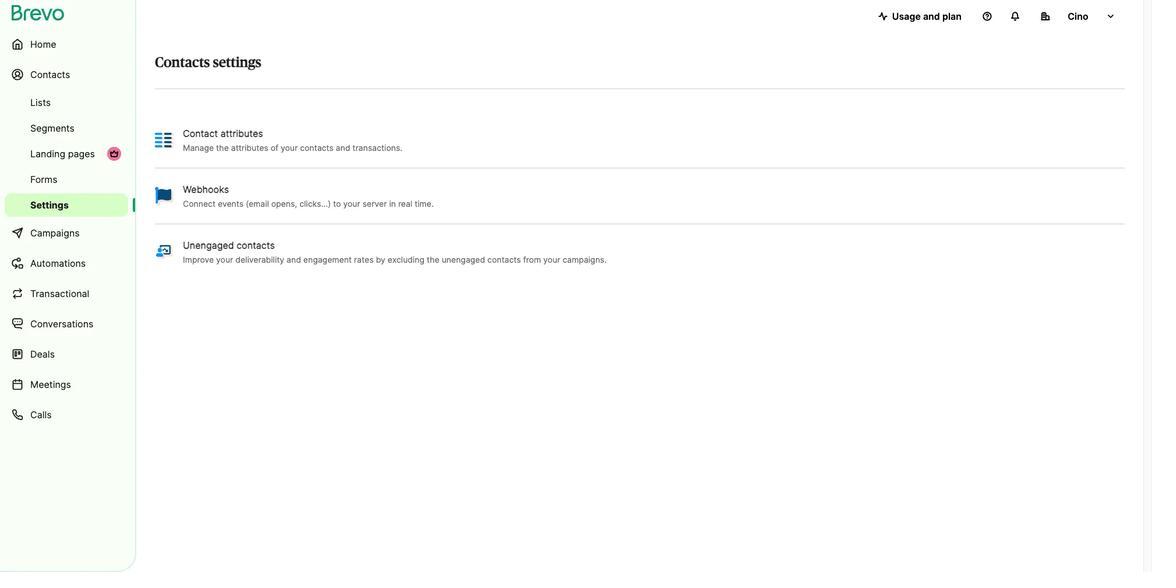 Task type: vqa. For each thing, say whether or not it's contained in the screenshot.
bottom Create
no



Task type: locate. For each thing, give the bounding box(es) containing it.
0 horizontal spatial contacts
[[237, 239, 275, 251]]

lists
[[30, 97, 51, 108]]

0 vertical spatial contacts
[[300, 142, 334, 152]]

campaigns.
[[563, 254, 607, 264]]

contacts
[[300, 142, 334, 152], [237, 239, 275, 251], [488, 254, 521, 264]]

contacts for contacts
[[30, 69, 70, 80]]

attributes right contact
[[221, 127, 263, 139]]

and left transactions. at the top of page
[[336, 142, 350, 152]]

the
[[216, 142, 229, 152], [427, 254, 440, 264]]

webhooks connect events (email opens, clicks…) to your server in real time.
[[183, 183, 434, 208]]

1 horizontal spatial contacts
[[300, 142, 334, 152]]

0 vertical spatial and
[[924, 10, 940, 22]]

your down unengaged
[[216, 254, 233, 264]]

clicks…)
[[300, 198, 331, 208]]

the right manage
[[216, 142, 229, 152]]

automations
[[30, 258, 86, 269]]

2 horizontal spatial and
[[924, 10, 940, 22]]

home
[[30, 38, 56, 50]]

connect
[[183, 198, 216, 208]]

by
[[376, 254, 386, 264]]

and left plan
[[924, 10, 940, 22]]

attributes
[[221, 127, 263, 139], [231, 142, 268, 152]]

settings
[[213, 56, 261, 70]]

attributes left of
[[231, 142, 268, 152]]

your
[[281, 142, 298, 152], [343, 198, 360, 208], [216, 254, 233, 264], [544, 254, 561, 264]]

2 vertical spatial and
[[287, 254, 301, 264]]

contacts up lists
[[30, 69, 70, 80]]

the inside the unengaged contacts improve your deliverability and engagement rates by excluding the unengaged contacts from your campaigns.
[[427, 254, 440, 264]]

plan
[[943, 10, 962, 22]]

and inside the unengaged contacts improve your deliverability and engagement rates by excluding the unengaged contacts from your campaigns.
[[287, 254, 301, 264]]

and
[[924, 10, 940, 22], [336, 142, 350, 152], [287, 254, 301, 264]]

contacts link
[[5, 61, 128, 89]]

home link
[[5, 30, 128, 58]]

deliverability
[[236, 254, 284, 264]]

deals link
[[5, 340, 128, 368]]

1 horizontal spatial contacts
[[155, 56, 210, 70]]

real
[[398, 198, 413, 208]]

and inside the contact attributes manage the attributes of your contacts and transactions.
[[336, 142, 350, 152]]

your inside webhooks connect events (email opens, clicks…) to your server in real time.
[[343, 198, 360, 208]]

0 horizontal spatial the
[[216, 142, 229, 152]]

to
[[333, 198, 341, 208]]

contacts up deliverability
[[237, 239, 275, 251]]

contacts left from
[[488, 254, 521, 264]]

1 horizontal spatial and
[[336, 142, 350, 152]]

your right of
[[281, 142, 298, 152]]

contacts
[[155, 56, 210, 70], [30, 69, 70, 80]]

opens,
[[271, 198, 297, 208]]

cino button
[[1032, 5, 1125, 28]]

the right excluding on the left top of the page
[[427, 254, 440, 264]]

meetings
[[30, 379, 71, 390]]

unengaged
[[183, 239, 234, 251]]

1 vertical spatial the
[[427, 254, 440, 264]]

transactional link
[[5, 280, 128, 308]]

calls link
[[5, 401, 128, 429]]

contacts left settings
[[155, 56, 210, 70]]

forms link
[[5, 168, 128, 191]]

campaigns
[[30, 227, 80, 239]]

0 horizontal spatial and
[[287, 254, 301, 264]]

time.
[[415, 198, 434, 208]]

2 horizontal spatial contacts
[[488, 254, 521, 264]]

meetings link
[[5, 371, 128, 399]]

contact attributes manage the attributes of your contacts and transactions.
[[183, 127, 403, 152]]

and left engagement
[[287, 254, 301, 264]]

your right to
[[343, 198, 360, 208]]

2 vertical spatial contacts
[[488, 254, 521, 264]]

contacts inside 'link'
[[30, 69, 70, 80]]

segments
[[30, 122, 75, 134]]

usage
[[893, 10, 921, 22]]

landing pages link
[[5, 142, 128, 165]]

0 vertical spatial the
[[216, 142, 229, 152]]

1 vertical spatial and
[[336, 142, 350, 152]]

contacts settings
[[155, 56, 261, 70]]

contacts right of
[[300, 142, 334, 152]]

1 horizontal spatial the
[[427, 254, 440, 264]]

campaigns link
[[5, 219, 128, 247]]

your inside the contact attributes manage the attributes of your contacts and transactions.
[[281, 142, 298, 152]]

manage
[[183, 142, 214, 152]]

usage and plan
[[893, 10, 962, 22]]

segments link
[[5, 117, 128, 140]]

0 horizontal spatial contacts
[[30, 69, 70, 80]]



Task type: describe. For each thing, give the bounding box(es) containing it.
calls
[[30, 409, 52, 421]]

improve
[[183, 254, 214, 264]]

your right from
[[544, 254, 561, 264]]

contacts inside the contact attributes manage the attributes of your contacts and transactions.
[[300, 142, 334, 152]]

excluding
[[388, 254, 425, 264]]

from
[[523, 254, 541, 264]]

1 vertical spatial attributes
[[231, 142, 268, 152]]

and inside button
[[924, 10, 940, 22]]

0 vertical spatial attributes
[[221, 127, 263, 139]]

deals
[[30, 348, 55, 360]]

webhooks
[[183, 183, 229, 195]]

transactions.
[[353, 142, 403, 152]]

cino
[[1068, 10, 1089, 22]]

usage and plan button
[[869, 5, 971, 28]]

landing
[[30, 148, 65, 160]]

automations link
[[5, 249, 128, 277]]

lists link
[[5, 91, 128, 114]]

transactional
[[30, 288, 89, 300]]

events
[[218, 198, 244, 208]]

landing pages
[[30, 148, 95, 160]]

rates
[[354, 254, 374, 264]]

unengaged
[[442, 254, 485, 264]]

settings
[[30, 199, 69, 211]]

left___rvooi image
[[110, 149, 119, 158]]

in
[[389, 198, 396, 208]]

conversations link
[[5, 310, 128, 338]]

1 vertical spatial contacts
[[237, 239, 275, 251]]

conversations
[[30, 318, 93, 330]]

engagement
[[303, 254, 352, 264]]

settings link
[[5, 193, 128, 217]]

(email
[[246, 198, 269, 208]]

the inside the contact attributes manage the attributes of your contacts and transactions.
[[216, 142, 229, 152]]

pages
[[68, 148, 95, 160]]

contact
[[183, 127, 218, 139]]

unengaged contacts improve your deliverability and engagement rates by excluding the unengaged contacts from your campaigns.
[[183, 239, 607, 264]]

forms
[[30, 174, 57, 185]]

of
[[271, 142, 279, 152]]

server
[[363, 198, 387, 208]]

contacts for contacts settings
[[155, 56, 210, 70]]



